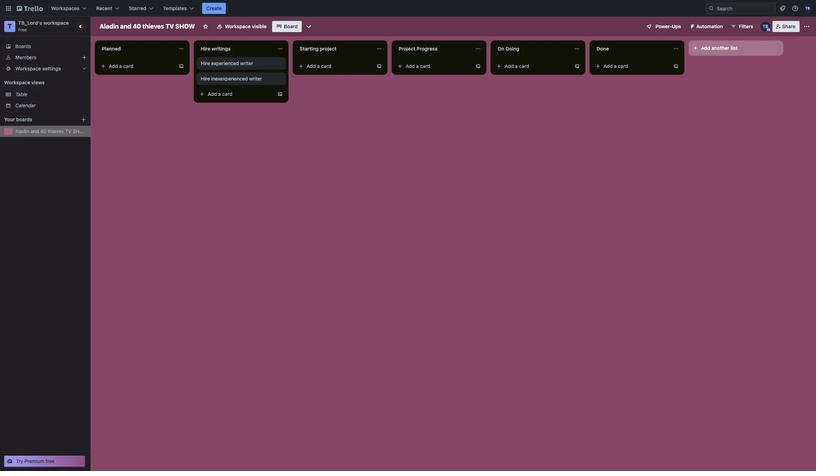 Task type: locate. For each thing, give the bounding box(es) containing it.
create
[[206, 5, 222, 11]]

hire
[[201, 46, 211, 52], [201, 60, 210, 66], [201, 76, 210, 82]]

workspace up table on the left top of the page
[[4, 79, 30, 85]]

0 vertical spatial aladin
[[100, 23, 119, 30]]

workspace for workspace visible
[[225, 23, 251, 29]]

hire down hire writings
[[201, 60, 210, 66]]

1 horizontal spatial tv
[[166, 23, 174, 30]]

0 horizontal spatial show
[[73, 128, 88, 134]]

workspace left visible
[[225, 23, 251, 29]]

and inside "link"
[[31, 128, 39, 134]]

tyler black (tylerblack44) image
[[804, 4, 812, 13]]

card down done text box
[[618, 63, 629, 69]]

0 vertical spatial thieves
[[143, 23, 164, 30]]

add for hire writings
[[208, 91, 217, 97]]

workspace inside workspace visible button
[[225, 23, 251, 29]]

0 vertical spatial workspace
[[225, 23, 251, 29]]

1 vertical spatial workspace
[[15, 66, 41, 71]]

aladin and 40 thieves tv show down starred 'popup button'
[[100, 23, 195, 30]]

project
[[399, 46, 416, 52]]

workspace
[[43, 20, 69, 26]]

a down the inexexperienced
[[218, 91, 221, 97]]

aladin down boards
[[15, 128, 29, 134]]

1 vertical spatial aladin and 40 thieves tv show
[[15, 128, 88, 134]]

create from template… image for planned
[[178, 63, 184, 69]]

1 horizontal spatial create from template… image
[[377, 63, 382, 69]]

tv inside "link"
[[65, 128, 71, 134]]

0 vertical spatial writer
[[240, 60, 253, 66]]

card down the inexexperienced
[[222, 91, 233, 97]]

add a card down project progress
[[406, 63, 431, 69]]

0 horizontal spatial 40
[[40, 128, 46, 134]]

hire inside hire inexexperienced writer link
[[201, 76, 210, 82]]

workspace down the members at the left top of the page
[[15, 66, 41, 71]]

list
[[731, 45, 738, 51]]

your boards
[[4, 116, 32, 122]]

add a card for planned
[[109, 63, 134, 69]]

Project Progress text field
[[395, 43, 471, 54]]

a down planned
[[119, 63, 122, 69]]

0 horizontal spatial create from template… image
[[178, 63, 184, 69]]

try premium free
[[16, 458, 55, 464]]

workspace views
[[4, 79, 45, 85]]

0 vertical spatial tv
[[166, 23, 174, 30]]

power-ups button
[[642, 21, 686, 32]]

2 vertical spatial workspace
[[4, 79, 30, 85]]

add inside button
[[701, 45, 711, 51]]

power-ups
[[656, 23, 681, 29]]

aladin
[[100, 23, 119, 30], [15, 128, 29, 134]]

show
[[175, 23, 195, 30], [73, 128, 88, 134]]

create from template… image for on going
[[575, 63, 580, 69]]

add a card
[[109, 63, 134, 69], [307, 63, 332, 69], [406, 63, 431, 69], [505, 63, 530, 69], [604, 63, 629, 69], [208, 91, 233, 97]]

add a card button down hire inexexperienced writer
[[197, 89, 275, 100]]

1 horizontal spatial and
[[120, 23, 131, 30]]

project progress
[[399, 46, 438, 52]]

add a card button for planned
[[98, 61, 176, 72]]

table
[[15, 91, 27, 97]]

1 vertical spatial hire
[[201, 60, 210, 66]]

add a card button down project progress text box
[[395, 61, 473, 72]]

hire inexexperienced writer
[[201, 76, 262, 82]]

on going
[[498, 46, 520, 52]]

show down "add board" image
[[73, 128, 88, 134]]

1 hire from the top
[[201, 46, 211, 52]]

0 horizontal spatial tv
[[65, 128, 71, 134]]

hire left the inexexperienced
[[201, 76, 210, 82]]

2 horizontal spatial create from template… image
[[674, 63, 679, 69]]

recent button
[[92, 3, 124, 14]]

thieves down your boards with 1 items element
[[48, 128, 64, 134]]

and down starred
[[120, 23, 131, 30]]

1 vertical spatial and
[[31, 128, 39, 134]]

1 vertical spatial 40
[[40, 128, 46, 134]]

card down planned text box
[[123, 63, 134, 69]]

add left another
[[701, 45, 711, 51]]

create from template… image for done
[[674, 63, 679, 69]]

aladin inside "link"
[[15, 128, 29, 134]]

create from template… image
[[476, 63, 481, 69], [575, 63, 580, 69], [277, 91, 283, 97]]

hire inside hire experienced writer link
[[201, 60, 210, 66]]

40
[[133, 23, 141, 30], [40, 128, 46, 134]]

0 vertical spatial show
[[175, 23, 195, 30]]

add a card down planned
[[109, 63, 134, 69]]

a down done text box
[[614, 63, 617, 69]]

40 down your boards with 1 items element
[[40, 128, 46, 134]]

writings
[[212, 46, 231, 52]]

writer up hire inexexperienced writer link
[[240, 60, 253, 66]]

2 vertical spatial hire
[[201, 76, 210, 82]]

1 vertical spatial show
[[73, 128, 88, 134]]

create from template… image for project progress
[[476, 63, 481, 69]]

add for planned
[[109, 63, 118, 69]]

free
[[46, 458, 55, 464]]

starred
[[129, 5, 146, 11]]

on
[[498, 46, 505, 52]]

2 hire from the top
[[201, 60, 210, 66]]

premium
[[24, 458, 44, 464]]

aladin and 40 thieves tv show down your boards with 1 items element
[[15, 128, 88, 134]]

0 horizontal spatial thieves
[[48, 128, 64, 134]]

0 vertical spatial aladin and 40 thieves tv show
[[100, 23, 195, 30]]

add a card down the inexexperienced
[[208, 91, 233, 97]]

add a card down done
[[604, 63, 629, 69]]

40 inside "link"
[[40, 128, 46, 134]]

aladin down the recent dropdown button
[[100, 23, 119, 30]]

hire inexexperienced writer link
[[201, 75, 282, 82]]

add a card button down done text box
[[593, 61, 671, 72]]

add down the inexexperienced
[[208, 91, 217, 97]]

1 vertical spatial aladin
[[15, 128, 29, 134]]

Search field
[[715, 3, 776, 14]]

aladin and 40 thieves tv show
[[100, 23, 195, 30], [15, 128, 88, 134]]

card down project
[[321, 63, 332, 69]]

add a card button down planned text box
[[98, 61, 176, 72]]

a for starting project
[[317, 63, 320, 69]]

customize views image
[[305, 23, 312, 30]]

boards link
[[0, 41, 91, 52]]

1 vertical spatial writer
[[249, 76, 262, 82]]

1 horizontal spatial 40
[[133, 23, 141, 30]]

add a card down going in the top right of the page
[[505, 63, 530, 69]]

your boards with 1 items element
[[4, 115, 70, 124]]

filters
[[739, 23, 754, 29]]

recent
[[96, 5, 112, 11]]

thieves inside board name text box
[[143, 23, 164, 30]]

1 create from template… image from the left
[[178, 63, 184, 69]]

show inside board name text box
[[175, 23, 195, 30]]

40 down starred
[[133, 23, 141, 30]]

thieves
[[143, 23, 164, 30], [48, 128, 64, 134]]

calendar link
[[15, 102, 86, 109]]

add down planned
[[109, 63, 118, 69]]

done
[[597, 46, 609, 52]]

writer for hire inexexperienced writer
[[249, 76, 262, 82]]

1 horizontal spatial show
[[175, 23, 195, 30]]

a down going in the top right of the page
[[515, 63, 518, 69]]

add
[[701, 45, 711, 51], [109, 63, 118, 69], [307, 63, 316, 69], [406, 63, 415, 69], [505, 63, 514, 69], [604, 63, 613, 69], [208, 91, 217, 97]]

add for project progress
[[406, 63, 415, 69]]

workspace visible button
[[212, 21, 271, 32]]

2 create from template… image from the left
[[377, 63, 382, 69]]

1 horizontal spatial aladin
[[100, 23, 119, 30]]

board link
[[272, 21, 302, 32]]

1 vertical spatial tv
[[65, 128, 71, 134]]

tv down templates
[[166, 23, 174, 30]]

hire left writings
[[201, 46, 211, 52]]

Board name text field
[[96, 21, 199, 32]]

0 horizontal spatial aladin
[[15, 128, 29, 134]]

workspace
[[225, 23, 251, 29], [15, 66, 41, 71], [4, 79, 30, 85]]

a for planned
[[119, 63, 122, 69]]

1 vertical spatial thieves
[[48, 128, 64, 134]]

0 horizontal spatial and
[[31, 128, 39, 134]]

Starting project text field
[[296, 43, 372, 54]]

tv down the "calendar" link
[[65, 128, 71, 134]]

a for project progress
[[416, 63, 419, 69]]

add another list
[[701, 45, 738, 51]]

show inside aladin and 40 thieves tv show "link"
[[73, 128, 88, 134]]

hire for hire inexexperienced writer
[[201, 76, 210, 82]]

tb_lord's workspace link
[[18, 20, 69, 26]]

hire inside hire writings text box
[[201, 46, 211, 52]]

another
[[712, 45, 730, 51]]

1 horizontal spatial aladin and 40 thieves tv show
[[100, 23, 195, 30]]

your
[[4, 116, 15, 122]]

thieves down starred 'popup button'
[[143, 23, 164, 30]]

workspace inside workspace settings popup button
[[15, 66, 41, 71]]

and
[[120, 23, 131, 30], [31, 128, 39, 134]]

2 horizontal spatial create from template… image
[[575, 63, 580, 69]]

starred button
[[125, 3, 157, 14]]

workspace visible
[[225, 23, 267, 29]]

workspaces
[[51, 5, 80, 11]]

automation button
[[687, 21, 727, 32]]

progress
[[417, 46, 438, 52]]

hire experienced writer link
[[201, 60, 282, 67]]

add a card button down on going text field
[[494, 61, 572, 72]]

On Going text field
[[494, 43, 570, 54]]

add a card for done
[[604, 63, 629, 69]]

0 horizontal spatial create from template… image
[[277, 91, 283, 97]]

add a card button down starting project text field
[[296, 61, 374, 72]]

1 horizontal spatial create from template… image
[[476, 63, 481, 69]]

add a card down starting project
[[307, 63, 332, 69]]

0 horizontal spatial aladin and 40 thieves tv show
[[15, 128, 88, 134]]

a
[[119, 63, 122, 69], [317, 63, 320, 69], [416, 63, 419, 69], [515, 63, 518, 69], [614, 63, 617, 69], [218, 91, 221, 97]]

open information menu image
[[792, 5, 799, 12]]

workspace settings button
[[0, 63, 91, 74]]

show down 'templates' popup button
[[175, 23, 195, 30]]

primary element
[[0, 0, 816, 17]]

card down on going text field
[[519, 63, 530, 69]]

settings
[[42, 66, 61, 71]]

card down progress on the top right of page
[[420, 63, 431, 69]]

a down starting project
[[317, 63, 320, 69]]

a down project progress
[[416, 63, 419, 69]]

sm image
[[687, 21, 697, 31]]

create from template… image
[[178, 63, 184, 69], [377, 63, 382, 69], [674, 63, 679, 69]]

boards
[[16, 116, 32, 122]]

0 vertical spatial hire
[[201, 46, 211, 52]]

1 horizontal spatial thieves
[[143, 23, 164, 30]]

tv
[[166, 23, 174, 30], [65, 128, 71, 134]]

create button
[[202, 3, 226, 14]]

add down project
[[406, 63, 415, 69]]

and down your boards with 1 items element
[[31, 128, 39, 134]]

add down done
[[604, 63, 613, 69]]

0 vertical spatial and
[[120, 23, 131, 30]]

card
[[123, 63, 134, 69], [321, 63, 332, 69], [420, 63, 431, 69], [519, 63, 530, 69], [618, 63, 629, 69], [222, 91, 233, 97]]

add down starting
[[307, 63, 316, 69]]

40 inside board name text box
[[133, 23, 141, 30]]

0 vertical spatial 40
[[133, 23, 141, 30]]

add down on going
[[505, 63, 514, 69]]

writer down hire experienced writer link
[[249, 76, 262, 82]]

3 hire from the top
[[201, 76, 210, 82]]

aladin inside board name text box
[[100, 23, 119, 30]]

3 create from template… image from the left
[[674, 63, 679, 69]]

writer
[[240, 60, 253, 66], [249, 76, 262, 82]]

add a card button
[[98, 61, 176, 72], [296, 61, 374, 72], [395, 61, 473, 72], [494, 61, 572, 72], [593, 61, 671, 72], [197, 89, 275, 100]]

hire for hire writings
[[201, 46, 211, 52]]



Task type: vqa. For each thing, say whether or not it's contained in the screenshot.
top Jeremy Miller (jeremymiller198) icon
no



Task type: describe. For each thing, give the bounding box(es) containing it.
workspace for workspace views
[[4, 79, 30, 85]]

card for on going
[[519, 63, 530, 69]]

a for done
[[614, 63, 617, 69]]

card for starting project
[[321, 63, 332, 69]]

create from template… image for starting project
[[377, 63, 382, 69]]

Done text field
[[593, 43, 669, 54]]

add a card for starting project
[[307, 63, 332, 69]]

members
[[15, 54, 36, 60]]

star or unstar board image
[[203, 24, 208, 29]]

add a card button for on going
[[494, 61, 572, 72]]

try
[[16, 458, 23, 464]]

writer for hire experienced writer
[[240, 60, 253, 66]]

visible
[[252, 23, 267, 29]]

add for starting project
[[307, 63, 316, 69]]

views
[[31, 79, 45, 85]]

project
[[320, 46, 337, 52]]

thieves inside "link"
[[48, 128, 64, 134]]

tb_lord's
[[18, 20, 42, 26]]

starting
[[300, 46, 319, 52]]

free
[[18, 27, 27, 32]]

workspace navigation collapse icon image
[[76, 22, 86, 31]]

workspace settings
[[15, 66, 61, 71]]

filters button
[[729, 21, 756, 32]]

table link
[[15, 91, 86, 98]]

card for planned
[[123, 63, 134, 69]]

card for project progress
[[420, 63, 431, 69]]

t
[[8, 22, 12, 30]]

add a card for on going
[[505, 63, 530, 69]]

boards
[[15, 43, 31, 49]]

tb_lord (tylerblack44) image
[[761, 22, 771, 31]]

card for hire writings
[[222, 91, 233, 97]]

search image
[[709, 6, 715, 11]]

templates button
[[159, 3, 198, 14]]

share button
[[773, 21, 800, 32]]

create from template… image for hire writings
[[277, 91, 283, 97]]

calendar
[[15, 102, 36, 108]]

add a card button for starting project
[[296, 61, 374, 72]]

aladin and 40 thieves tv show link
[[15, 128, 88, 135]]

automation
[[697, 23, 723, 29]]

add a card button for project progress
[[395, 61, 473, 72]]

ups
[[672, 23, 681, 29]]

planned
[[102, 46, 121, 52]]

templates
[[163, 5, 187, 11]]

Planned text field
[[98, 43, 174, 54]]

tb_lord's workspace free
[[18, 20, 69, 32]]

show menu image
[[804, 23, 811, 30]]

workspace for workspace settings
[[15, 66, 41, 71]]

add board image
[[81, 117, 86, 122]]

back to home image
[[17, 3, 43, 14]]

card for done
[[618, 63, 629, 69]]

hire for hire experienced writer
[[201, 60, 210, 66]]

hire writings
[[201, 46, 231, 52]]

power-
[[656, 23, 672, 29]]

Hire writings text field
[[197, 43, 273, 54]]

members link
[[0, 52, 91, 63]]

a for on going
[[515, 63, 518, 69]]

a for hire writings
[[218, 91, 221, 97]]

add for done
[[604, 63, 613, 69]]

hire experienced writer
[[201, 60, 253, 66]]

going
[[506, 46, 520, 52]]

inexexperienced
[[211, 76, 248, 82]]

add a card for project progress
[[406, 63, 431, 69]]

add a card button for hire writings
[[197, 89, 275, 100]]

this member is an admin of this board. image
[[767, 28, 770, 31]]

share
[[783, 23, 796, 29]]

tv inside board name text box
[[166, 23, 174, 30]]

starting project
[[300, 46, 337, 52]]

and inside board name text box
[[120, 23, 131, 30]]

t link
[[4, 21, 15, 32]]

add another list button
[[689, 40, 784, 56]]

add a card for hire writings
[[208, 91, 233, 97]]

workspaces button
[[47, 3, 91, 14]]

add a card button for done
[[593, 61, 671, 72]]

0 notifications image
[[779, 4, 787, 13]]

add for on going
[[505, 63, 514, 69]]

experienced
[[211, 60, 239, 66]]

try premium free button
[[4, 456, 85, 467]]

aladin and 40 thieves tv show inside board name text box
[[100, 23, 195, 30]]

board
[[284, 23, 298, 29]]



